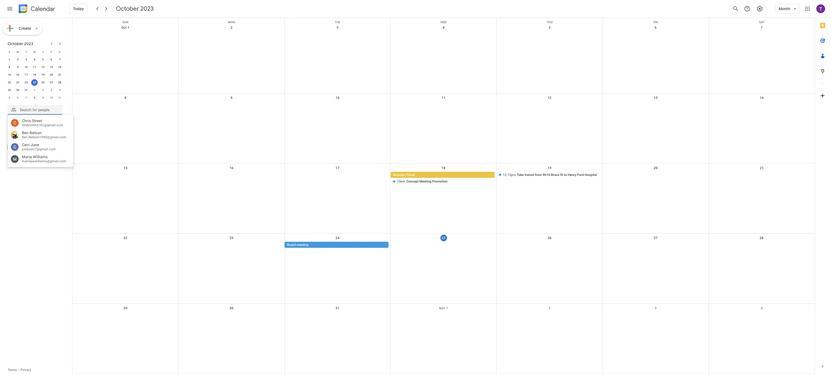 Task type: vqa. For each thing, say whether or not it's contained in the screenshot.


Task type: locate. For each thing, give the bounding box(es) containing it.
1 horizontal spatial 29
[[124, 307, 127, 311]]

to
[[564, 173, 567, 177]]

0 horizontal spatial 16
[[16, 73, 19, 76]]

november 7 element
[[23, 95, 29, 101]]

9616
[[543, 173, 550, 177]]

6 down the 30 "element"
[[17, 96, 19, 99]]

21 inside october 2023 'grid'
[[58, 73, 61, 76]]

0 horizontal spatial 26
[[41, 81, 45, 84]]

17
[[25, 73, 28, 76], [336, 166, 340, 170]]

1 vertical spatial 21
[[760, 166, 764, 170]]

25
[[33, 81, 36, 84], [442, 236, 446, 240]]

tab list
[[815, 18, 830, 359]]

18 down 11 element
[[33, 73, 36, 76]]

15 element
[[6, 72, 13, 78]]

1 horizontal spatial 14
[[760, 96, 764, 100]]

ceci
[[22, 143, 30, 147]]

30 for nov 1
[[230, 307, 234, 311]]

row containing sun
[[72, 18, 815, 24]]

18 up amazon prime button
[[442, 166, 446, 170]]

30 inside "element"
[[16, 89, 19, 92]]

november 8 element
[[31, 95, 38, 101]]

0 horizontal spatial t
[[25, 50, 27, 53]]

list box
[[8, 117, 73, 165]]

28 element
[[57, 79, 63, 86]]

calendars
[[20, 135, 37, 140]]

0 vertical spatial 27
[[50, 81, 53, 84]]

7 for 1
[[59, 58, 61, 61]]

14 inside october 2023 'grid'
[[58, 66, 61, 69]]

0 horizontal spatial 14
[[58, 66, 61, 69]]

2 t from the left
[[42, 50, 44, 53]]

2 s from the left
[[59, 50, 61, 53]]

1 horizontal spatial t
[[42, 50, 44, 53]]

2 vertical spatial 6
[[17, 96, 19, 99]]

13 element
[[48, 64, 55, 71]]

24
[[25, 81, 28, 84], [336, 236, 340, 240]]

23 inside 'grid'
[[16, 81, 19, 84]]

t left w
[[25, 50, 27, 53]]

26
[[41, 81, 45, 84], [548, 236, 552, 240]]

1 vertical spatial 2023
[[24, 41, 33, 46]]

12:13pm
[[503, 173, 516, 177]]

october 2023
[[116, 5, 154, 13], [8, 41, 33, 46]]

5 up 12 element
[[42, 58, 44, 61]]

1 vertical spatial 23
[[230, 236, 234, 240]]

1 vertical spatial 12
[[548, 96, 552, 100]]

10am concept meeting promotion
[[397, 180, 448, 183]]

row
[[72, 18, 815, 24], [72, 23, 815, 93], [5, 48, 64, 56], [5, 56, 64, 63], [5, 63, 64, 71], [5, 71, 64, 79], [5, 79, 64, 86], [5, 86, 64, 94], [72, 93, 815, 164], [5, 94, 64, 102], [72, 164, 815, 234], [72, 234, 815, 304], [72, 304, 815, 374]]

0 vertical spatial 29
[[8, 89, 11, 92]]

thu
[[547, 21, 553, 24]]

1 horizontal spatial 31
[[336, 307, 340, 311]]

1 vertical spatial october 2023
[[8, 41, 33, 46]]

s
[[9, 50, 10, 53], [59, 50, 61, 53]]

16 element
[[15, 72, 21, 78]]

0 horizontal spatial 29
[[8, 89, 11, 92]]

10 inside november 10 element
[[50, 96, 53, 99]]

concept
[[407, 180, 419, 183]]

27
[[50, 81, 53, 84], [654, 236, 658, 240]]

october
[[116, 5, 139, 13], [8, 41, 23, 46]]

0 horizontal spatial 12
[[41, 66, 45, 69]]

terms
[[8, 368, 17, 372]]

0 vertical spatial 23
[[16, 81, 19, 84]]

19 up "12:13pm take transit from 9616 brace st to henry ford hospital"
[[548, 166, 552, 170]]

1 vertical spatial 30
[[230, 307, 234, 311]]

0 vertical spatial 31
[[25, 89, 28, 92]]

7 down 31 element
[[25, 96, 27, 99]]

t
[[25, 50, 27, 53], [42, 50, 44, 53]]

10 inside 10 element
[[25, 66, 28, 69]]

board meeting
[[287, 243, 309, 247]]

12 for october 2023
[[41, 66, 45, 69]]

privacy link
[[21, 368, 31, 372]]

0 horizontal spatial 7
[[25, 96, 27, 99]]

0 vertical spatial october 2023
[[116, 5, 154, 13]]

row group
[[5, 56, 64, 102]]

cell
[[285, 172, 391, 185], [391, 172, 497, 185], [72, 242, 179, 249], [179, 242, 285, 249], [391, 242, 497, 249], [497, 242, 603, 249]]

0 vertical spatial 28
[[58, 81, 61, 84]]

22 inside october 2023 'grid'
[[8, 81, 11, 84]]

29 inside october 2023 'grid'
[[8, 89, 11, 92]]

calendar
[[31, 5, 55, 13]]

1 horizontal spatial 10
[[50, 96, 53, 99]]

6
[[655, 26, 657, 30], [51, 58, 52, 61], [17, 96, 19, 99]]

0 horizontal spatial 20
[[50, 73, 53, 76]]

11 for october 2023
[[33, 66, 36, 69]]

1 vertical spatial october
[[8, 41, 23, 46]]

promotion
[[432, 180, 448, 183]]

other calendars button
[[1, 133, 68, 142]]

13 for sun
[[654, 96, 658, 100]]

11
[[33, 66, 36, 69], [442, 96, 446, 100], [58, 96, 61, 99]]

13 inside 13 'element'
[[50, 66, 53, 69]]

brace
[[551, 173, 560, 177]]

12
[[41, 66, 45, 69], [548, 96, 552, 100]]

2 horizontal spatial 6
[[655, 26, 657, 30]]

row containing oct 1
[[72, 23, 815, 93]]

november 6 element
[[15, 95, 21, 101]]

june
[[31, 143, 39, 147]]

9 for october 2023
[[17, 66, 19, 69]]

0 horizontal spatial 15
[[8, 73, 11, 76]]

ben
[[22, 131, 29, 135]]

0 vertical spatial 19
[[41, 73, 45, 76]]

1 horizontal spatial 23
[[230, 236, 234, 240]]

1 horizontal spatial 11
[[58, 96, 61, 99]]

main drawer image
[[7, 5, 13, 12]]

31 inside october 2023 'grid'
[[25, 89, 28, 92]]

2 inside 'element'
[[42, 89, 44, 92]]

24 inside october 2023 'grid'
[[25, 81, 28, 84]]

hospital
[[585, 173, 597, 177]]

october 2023 up the m
[[8, 41, 33, 46]]

nelson
[[30, 131, 42, 135]]

0 horizontal spatial 18
[[33, 73, 36, 76]]

None search field
[[0, 103, 68, 115]]

november 5 element
[[6, 95, 13, 101]]

s left the m
[[9, 50, 10, 53]]

1 vertical spatial 17
[[336, 166, 340, 170]]

28
[[58, 81, 61, 84], [760, 236, 764, 240]]

0 vertical spatial 6
[[655, 26, 657, 30]]

1 up 15 element at the top left of page
[[9, 58, 10, 61]]

5 down 29 element
[[9, 96, 10, 99]]

0 vertical spatial 13
[[50, 66, 53, 69]]

16
[[16, 73, 19, 76], [230, 166, 234, 170]]

7 for oct 1
[[761, 26, 763, 30]]

0 vertical spatial 25
[[33, 81, 36, 84]]

other calendars
[[8, 135, 37, 140]]

1 horizontal spatial october
[[116, 5, 139, 13]]

maria williams mariaaawilliams@gmail.com
[[22, 155, 66, 163]]

19 element
[[40, 72, 46, 78]]

0 horizontal spatial 31
[[25, 89, 28, 92]]

22
[[8, 81, 11, 84], [124, 236, 127, 240]]

24 up board meeting button
[[336, 236, 340, 240]]

19
[[41, 73, 45, 76], [548, 166, 552, 170]]

5 down thu
[[549, 26, 551, 30]]

0 vertical spatial 7
[[761, 26, 763, 30]]

30
[[16, 89, 19, 92], [230, 307, 234, 311]]

1 vertical spatial 26
[[548, 236, 552, 240]]

0 horizontal spatial s
[[9, 50, 10, 53]]

0 horizontal spatial 24
[[25, 81, 28, 84]]

today
[[73, 6, 84, 11]]

2
[[231, 26, 233, 30], [17, 58, 19, 61], [42, 89, 44, 92], [549, 307, 551, 311]]

1 horizontal spatial 27
[[654, 236, 658, 240]]

october up the m
[[8, 41, 23, 46]]

0 horizontal spatial 13
[[50, 66, 53, 69]]

11 for sun
[[442, 96, 446, 100]]

20
[[50, 73, 53, 76], [654, 166, 658, 170]]

0 horizontal spatial 17
[[25, 73, 28, 76]]

0 horizontal spatial 10
[[25, 66, 28, 69]]

0 vertical spatial 5
[[549, 26, 551, 30]]

0 vertical spatial 22
[[8, 81, 11, 84]]

0 vertical spatial 30
[[16, 89, 19, 92]]

1 horizontal spatial 30
[[230, 307, 234, 311]]

14 element
[[57, 64, 63, 71]]

month
[[779, 6, 791, 11]]

settings menu image
[[757, 5, 763, 12]]

2 horizontal spatial 11
[[442, 96, 446, 100]]

month button
[[776, 2, 800, 15]]

0 horizontal spatial 6
[[17, 96, 19, 99]]

1 horizontal spatial s
[[59, 50, 61, 53]]

11 inside grid
[[442, 96, 446, 100]]

21 inside grid
[[760, 166, 764, 170]]

1 vertical spatial 29
[[124, 307, 127, 311]]

8 for october 2023
[[9, 66, 10, 69]]

calendar element
[[18, 3, 55, 15]]

terms link
[[8, 368, 17, 372]]

1 vertical spatial 5
[[42, 58, 44, 61]]

0 horizontal spatial 11
[[33, 66, 36, 69]]

25, today element
[[31, 79, 38, 86]]

10
[[25, 66, 28, 69], [336, 96, 340, 100], [50, 96, 53, 99]]

1 vertical spatial 20
[[654, 166, 658, 170]]

1 horizontal spatial 28
[[760, 236, 764, 240]]

29 for 1
[[8, 89, 11, 92]]

9 inside grid
[[231, 96, 233, 100]]

23 element
[[15, 79, 21, 86]]

0 horizontal spatial 22
[[8, 81, 11, 84]]

25 inside grid
[[442, 236, 446, 240]]

henry
[[568, 173, 577, 177]]

1 horizontal spatial 19
[[548, 166, 552, 170]]

1 vertical spatial 22
[[124, 236, 127, 240]]

1 horizontal spatial 12
[[548, 96, 552, 100]]

1 vertical spatial 6
[[51, 58, 52, 61]]

1 horizontal spatial 22
[[124, 236, 127, 240]]

ben nelson ben.nelson1980@gmail.com
[[22, 131, 66, 139]]

0 horizontal spatial 27
[[50, 81, 53, 84]]

calendar heading
[[30, 5, 55, 13]]

1 horizontal spatial 25
[[442, 236, 446, 240]]

t left f
[[42, 50, 44, 53]]

8
[[9, 66, 10, 69], [125, 96, 127, 100], [34, 96, 35, 99]]

2 vertical spatial 7
[[25, 96, 27, 99]]

fri
[[654, 21, 658, 24]]

16 inside grid
[[230, 166, 234, 170]]

1 horizontal spatial 8
[[34, 96, 35, 99]]

0 vertical spatial 15
[[8, 73, 11, 76]]

0 vertical spatial october
[[116, 5, 139, 13]]

15 inside october 2023 'grid'
[[8, 73, 11, 76]]

6 down f
[[51, 58, 52, 61]]

0 horizontal spatial october
[[8, 41, 23, 46]]

27 element
[[48, 79, 55, 86]]

1 vertical spatial 13
[[654, 96, 658, 100]]

5
[[549, 26, 551, 30], [42, 58, 44, 61], [9, 96, 10, 99]]

4
[[443, 26, 445, 30], [34, 58, 35, 61], [59, 89, 61, 92], [761, 307, 763, 311]]

october 2023 up sun
[[116, 5, 154, 13]]

31 for 1
[[25, 89, 28, 92]]

1 vertical spatial 31
[[336, 307, 340, 311]]

1 horizontal spatial 2023
[[140, 5, 154, 13]]

24 down 17 element
[[25, 81, 28, 84]]

1 horizontal spatial 9
[[42, 96, 44, 99]]

chris street streetchris182@gmail.com
[[22, 119, 63, 127]]

1 right nov
[[446, 307, 448, 311]]

0 vertical spatial 24
[[25, 81, 28, 84]]

31 element
[[23, 87, 29, 94]]

9
[[17, 66, 19, 69], [231, 96, 233, 100], [42, 96, 44, 99]]

13
[[50, 66, 53, 69], [654, 96, 658, 100]]

0 vertical spatial 2023
[[140, 5, 154, 13]]

row containing 1
[[5, 56, 64, 63]]

0 horizontal spatial 23
[[16, 81, 19, 84]]

0 vertical spatial 14
[[58, 66, 61, 69]]

0 vertical spatial 18
[[33, 73, 36, 76]]

october 2023 grid
[[5, 48, 64, 102]]

15 inside grid
[[124, 166, 127, 170]]

7 down sat
[[761, 26, 763, 30]]

19 inside october 2023 'grid'
[[41, 73, 45, 76]]

8 for sun
[[125, 96, 127, 100]]

5 inside grid
[[549, 26, 551, 30]]

1 horizontal spatial 5
[[42, 58, 44, 61]]

12 inside october 2023 'grid'
[[41, 66, 45, 69]]

0 vertical spatial 17
[[25, 73, 28, 76]]

29 element
[[6, 87, 13, 94]]

Search for people text field
[[11, 105, 59, 115]]

22 element
[[6, 79, 13, 86]]

15
[[8, 73, 11, 76], [124, 166, 127, 170]]

6 down the fri
[[655, 26, 657, 30]]

19 down 12 element
[[41, 73, 45, 76]]

junececi7@gmail.com
[[22, 147, 56, 151]]

1 vertical spatial 25
[[442, 236, 446, 240]]

2 horizontal spatial 7
[[761, 26, 763, 30]]

nov
[[439, 307, 445, 311]]

november 3 element
[[48, 87, 55, 94]]

13 for october 2023
[[50, 66, 53, 69]]

2023
[[140, 5, 154, 13], [24, 41, 33, 46]]

1 horizontal spatial 21
[[760, 166, 764, 170]]

3
[[337, 26, 339, 30], [25, 58, 27, 61], [51, 89, 52, 92], [655, 307, 657, 311]]

2 horizontal spatial 10
[[336, 96, 340, 100]]

october up sun
[[116, 5, 139, 13]]

29
[[8, 89, 11, 92], [124, 307, 127, 311]]

1 horizontal spatial 18
[[442, 166, 446, 170]]

1 horizontal spatial 26
[[548, 236, 552, 240]]

14
[[58, 66, 61, 69], [760, 96, 764, 100]]

20 inside 'grid'
[[50, 73, 53, 76]]

1 vertical spatial 14
[[760, 96, 764, 100]]

7 up 14 element
[[59, 58, 61, 61]]

21
[[58, 73, 61, 76], [760, 166, 764, 170]]

1
[[128, 26, 130, 30], [9, 58, 10, 61], [34, 89, 35, 92], [446, 307, 448, 311]]

s right f
[[59, 50, 61, 53]]

31
[[25, 89, 28, 92], [336, 307, 340, 311]]

1 vertical spatial 18
[[442, 166, 446, 170]]

1 vertical spatial 15
[[124, 166, 127, 170]]

1 horizontal spatial 7
[[59, 58, 61, 61]]

5 for 1
[[42, 58, 44, 61]]

7
[[761, 26, 763, 30], [59, 58, 61, 61], [25, 96, 27, 99]]

grid
[[72, 18, 815, 374]]

oct 1
[[121, 26, 130, 30]]

20 inside grid
[[654, 166, 658, 170]]

1 horizontal spatial 6
[[51, 58, 52, 61]]

mon
[[228, 21, 235, 24]]

0 vertical spatial 26
[[41, 81, 45, 84]]

18 element
[[31, 72, 38, 78]]



Task type: describe. For each thing, give the bounding box(es) containing it.
holidays in united states
[[15, 146, 58, 150]]

14 for october 2023
[[58, 66, 61, 69]]

amazon
[[393, 173, 405, 177]]

11 inside row
[[58, 96, 61, 99]]

holidays
[[15, 146, 30, 150]]

transit
[[525, 173, 534, 177]]

november 11 element
[[57, 95, 63, 101]]

2 vertical spatial 5
[[9, 96, 10, 99]]

w
[[33, 50, 36, 53]]

november 10 element
[[48, 95, 55, 101]]

1 s from the left
[[9, 50, 10, 53]]

maria
[[22, 155, 32, 159]]

12 for sun
[[548, 96, 552, 100]]

sat
[[759, 21, 765, 24]]

10 element
[[23, 64, 29, 71]]

10am
[[397, 180, 405, 183]]

24 element
[[23, 79, 29, 86]]

from
[[535, 173, 542, 177]]

november 2 element
[[40, 87, 46, 94]]

row containing s
[[5, 48, 64, 56]]

take
[[517, 173, 524, 177]]

23 inside grid
[[230, 236, 234, 240]]

8 inside row
[[34, 96, 35, 99]]

10 for sun
[[336, 96, 340, 100]]

prime
[[406, 173, 415, 177]]

31 for nov 1
[[336, 307, 340, 311]]

mariaaawilliams@gmail.com
[[22, 159, 66, 163]]

amazon prime
[[393, 173, 415, 177]]

17 inside october 2023 'grid'
[[25, 73, 28, 76]]

1 t from the left
[[25, 50, 27, 53]]

12 element
[[40, 64, 46, 71]]

november 9 element
[[40, 95, 46, 101]]

1 vertical spatial 27
[[654, 236, 658, 240]]

9 inside row
[[42, 96, 44, 99]]

5 for oct 1
[[549, 26, 551, 30]]

streetchris182@gmail.com
[[22, 123, 63, 127]]

6 for oct 1
[[655, 26, 657, 30]]

tue
[[335, 21, 340, 24]]

20 element
[[48, 72, 55, 78]]

17 element
[[23, 72, 29, 78]]

cell containing amazon prime
[[391, 172, 497, 185]]

november 4 element
[[57, 87, 63, 94]]

18 inside grid
[[442, 166, 446, 170]]

oct
[[121, 26, 127, 30]]

states
[[47, 146, 58, 150]]

sun
[[122, 21, 128, 24]]

1 horizontal spatial 17
[[336, 166, 340, 170]]

meeting
[[420, 180, 432, 183]]

30 for 1
[[16, 89, 19, 92]]

28 inside row group
[[58, 81, 61, 84]]

f
[[51, 50, 52, 53]]

wed
[[441, 21, 447, 24]]

9 for sun
[[231, 96, 233, 100]]

14 for sun
[[760, 96, 764, 100]]

nov 1
[[439, 307, 448, 311]]

ben.nelson1980@gmail.com
[[22, 135, 66, 139]]

in
[[31, 146, 34, 150]]

10 for october 2023
[[25, 66, 28, 69]]

27 inside "element"
[[50, 81, 53, 84]]

26 element
[[40, 79, 46, 86]]

ceci june junececi7@gmail.com
[[22, 143, 56, 151]]

26 inside "element"
[[41, 81, 45, 84]]

row containing 5
[[5, 94, 64, 102]]

list box containing chris street
[[8, 117, 73, 165]]

1 horizontal spatial 24
[[336, 236, 340, 240]]

amazon prime button
[[391, 172, 495, 178]]

1 right oct
[[128, 26, 130, 30]]

meeting
[[297, 243, 309, 247]]

m
[[17, 50, 19, 53]]

1 horizontal spatial october 2023
[[116, 5, 154, 13]]

board
[[287, 243, 296, 247]]

25 cell
[[30, 79, 39, 86]]

row group containing 1
[[5, 56, 64, 102]]

25 inside cell
[[33, 81, 36, 84]]

privacy
[[21, 368, 31, 372]]

11 element
[[31, 64, 38, 71]]

united
[[35, 146, 46, 150]]

street
[[32, 119, 42, 123]]

6 for 1
[[51, 58, 52, 61]]

chris
[[22, 119, 31, 123]]

0 horizontal spatial 2023
[[24, 41, 33, 46]]

create
[[19, 26, 31, 31]]

terms – privacy
[[8, 368, 31, 372]]

st
[[560, 173, 564, 177]]

board meeting button
[[285, 242, 389, 248]]

0 horizontal spatial october 2023
[[8, 41, 33, 46]]

16 inside 16 element
[[16, 73, 19, 76]]

22 inside grid
[[124, 236, 127, 240]]

18 inside 18 element
[[33, 73, 36, 76]]

26 inside grid
[[548, 236, 552, 240]]

today button
[[69, 2, 87, 15]]

create button
[[2, 22, 43, 35]]

grid containing oct 1
[[72, 18, 815, 374]]

other
[[8, 135, 19, 140]]

12:13pm take transit from 9616 brace st to henry ford hospital
[[503, 173, 597, 177]]

30 element
[[15, 87, 21, 94]]

29 for nov 1
[[124, 307, 127, 311]]

ford
[[578, 173, 584, 177]]

6 inside november 6 element
[[17, 96, 19, 99]]

28 inside grid
[[760, 236, 764, 240]]

1 down the 25, today element
[[34, 89, 35, 92]]

november 1 element
[[31, 87, 38, 94]]

–
[[18, 368, 20, 372]]

williams
[[33, 155, 48, 159]]

21 element
[[57, 72, 63, 78]]



